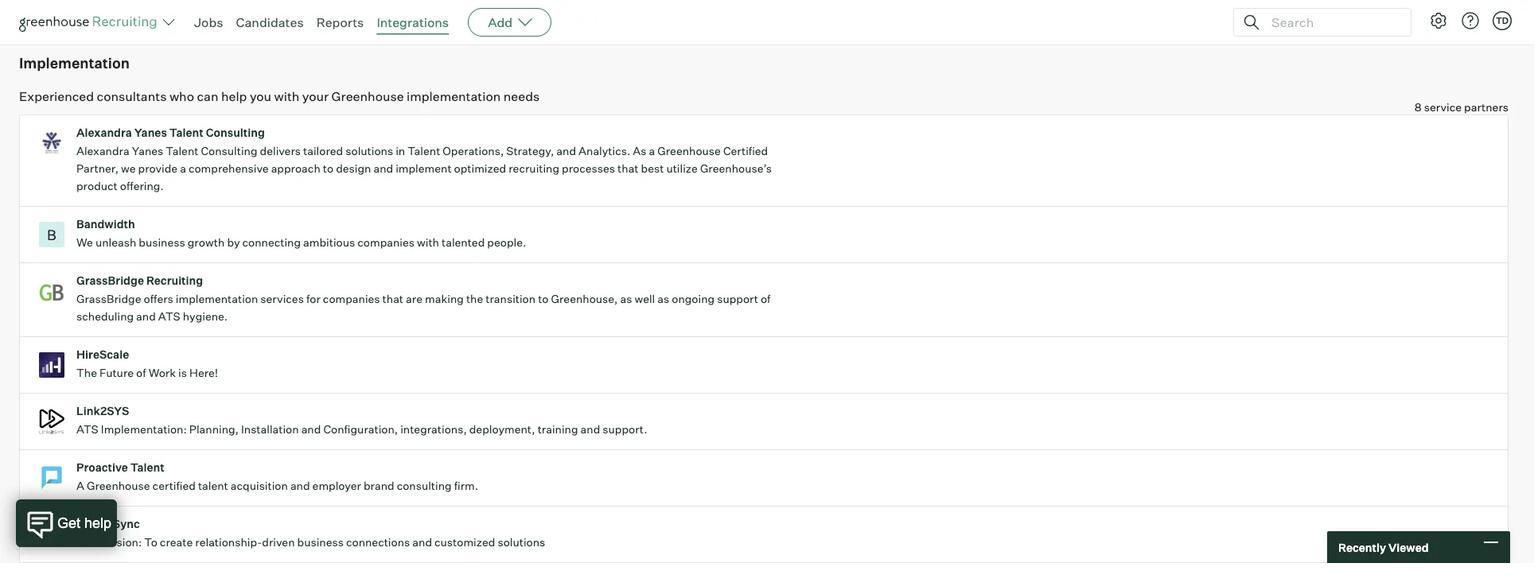 Task type: describe. For each thing, give the bounding box(es) containing it.
installation
[[241, 423, 299, 437]]

recently
[[1338, 540, 1386, 554]]

solutions inside talent sync our mission: to create relationship-driven business connections and customized solutions
[[498, 536, 545, 550]]

reports link
[[316, 14, 364, 30]]

greenhouse,
[[551, 292, 618, 306]]

that inside alexandra yanes talent consulting alexandra yanes talent consulting delivers tailored solutions in talent operations, strategy, and analytics. as a greenhouse certified partner, we provide a comprehensive approach to design and implement optimized recruiting processes that best utilize greenhouse's product offering.
[[618, 162, 639, 176]]

configuration,
[[323, 423, 398, 437]]

utilize
[[666, 162, 698, 176]]

2 alexandra from the top
[[76, 144, 129, 158]]

ambitious companies
[[303, 236, 415, 250]]

brand
[[364, 479, 394, 493]]

certified
[[723, 144, 768, 158]]

greenhouse's
[[700, 162, 772, 176]]

talented
[[442, 236, 485, 250]]

support.
[[603, 423, 647, 437]]

we
[[121, 162, 136, 176]]

and inside proactive talent a greenhouse certified talent acquisition and employer brand consulting firm.
[[290, 479, 310, 493]]

you
[[250, 88, 271, 104]]

our
[[76, 536, 96, 550]]

delivers
[[260, 144, 301, 158]]

greenhouse inside proactive talent a greenhouse certified talent acquisition and employer brand consulting firm.
[[87, 479, 150, 493]]

recently viewed
[[1338, 540, 1429, 554]]

with inside bandwidth we unleash business growth by connecting ambitious companies with talented people.
[[417, 236, 439, 250]]

viewed
[[1388, 540, 1429, 554]]

jobs
[[194, 14, 223, 30]]

firm.
[[454, 479, 478, 493]]

candidates
[[236, 14, 304, 30]]

solutions inside alexandra yanes talent consulting alexandra yanes talent consulting delivers tailored solutions in talent operations, strategy, and analytics. as a greenhouse certified partner, we provide a comprehensive approach to design and implement optimized recruiting processes that best utilize greenhouse's product offering.
[[346, 144, 393, 158]]

training
[[538, 423, 578, 437]]

hirescale
[[76, 348, 129, 362]]

provide
[[138, 162, 178, 176]]

jobs link
[[194, 14, 223, 30]]

service
[[1424, 100, 1462, 114]]

bandwidth
[[76, 217, 135, 231]]

of inside 'grassbridge recruiting grassbridge offers implementation services for companies that are making the transition to greenhouse, as well as ongoing support of scheduling and ats hygiene.'
[[761, 292, 771, 306]]

who
[[169, 88, 194, 104]]

driven
[[262, 536, 295, 550]]

for
[[306, 292, 320, 306]]

the
[[76, 366, 97, 380]]

best
[[641, 162, 664, 176]]

td button
[[1493, 11, 1512, 30]]

8 service partners
[[1414, 100, 1509, 114]]

relationship-
[[195, 536, 262, 550]]

and up processes
[[556, 144, 576, 158]]

the
[[466, 292, 483, 306]]

Search text field
[[1267, 11, 1396, 34]]

create
[[160, 536, 193, 550]]

and inside talent sync our mission: to create relationship-driven business connections and customized solutions
[[412, 536, 432, 550]]

planning,
[[189, 423, 239, 437]]

proactive
[[76, 461, 128, 475]]

employer
[[312, 479, 361, 493]]

recruiting
[[146, 274, 203, 288]]

hygiene.
[[183, 310, 228, 324]]

greenhouse recruiting image
[[19, 13, 162, 32]]

making
[[425, 292, 464, 306]]

offers
[[144, 292, 173, 306]]

add
[[488, 14, 513, 30]]

in
[[396, 144, 405, 158]]

here!
[[189, 366, 218, 380]]

support
[[717, 292, 758, 306]]

connecting
[[242, 236, 301, 250]]

integrations
[[377, 14, 449, 30]]

and inside 'grassbridge recruiting grassbridge offers implementation services for companies that are making the transition to greenhouse, as well as ongoing support of scheduling and ats hygiene.'
[[136, 310, 156, 324]]

2 as from the left
[[657, 292, 669, 306]]

integrations link
[[377, 14, 449, 30]]

is
[[178, 366, 187, 380]]

people.
[[487, 236, 526, 250]]

link2sys ats implementation: planning, installation and configuration, integrations, deployment, training and support.
[[76, 404, 647, 437]]

grassbridge recruiting grassbridge offers implementation services for companies that are making the transition to greenhouse, as well as ongoing support of scheduling and ats hygiene.
[[76, 274, 771, 324]]

transition
[[486, 292, 536, 306]]

ats inside the link2sys ats implementation: planning, installation and configuration, integrations, deployment, training and support.
[[76, 423, 99, 437]]

design
[[336, 162, 371, 176]]

ongoing
[[672, 292, 715, 306]]

we
[[76, 236, 93, 250]]

tailored
[[303, 144, 343, 158]]

implement
[[396, 162, 452, 176]]

recruiting
[[509, 162, 559, 176]]

work
[[149, 366, 176, 380]]

implementation inside 'grassbridge recruiting grassbridge offers implementation services for companies that are making the transition to greenhouse, as well as ongoing support of scheduling and ats hygiene.'
[[176, 292, 258, 306]]

growth
[[188, 236, 225, 250]]

your
[[302, 88, 329, 104]]

1 vertical spatial yanes
[[132, 144, 163, 158]]

talent down who
[[169, 126, 203, 140]]

configure image
[[1429, 11, 1448, 30]]

acquisition
[[231, 479, 288, 493]]

services
[[260, 292, 304, 306]]

by
[[227, 236, 240, 250]]

are
[[406, 292, 422, 306]]



Task type: vqa. For each thing, say whether or not it's contained in the screenshot.
DESIGN at the left top of page
yes



Task type: locate. For each thing, give the bounding box(es) containing it.
talent up provide at top
[[166, 144, 198, 158]]

with
[[274, 88, 299, 104], [417, 236, 439, 250]]

future
[[99, 366, 134, 380]]

add button
[[468, 8, 552, 37]]

None text field
[[1176, 0, 1494, 5]]

1 as from the left
[[620, 292, 632, 306]]

ats inside 'grassbridge recruiting grassbridge offers implementation services for companies that are making the transition to greenhouse, as well as ongoing support of scheduling and ats hygiene.'
[[158, 310, 180, 324]]

talent
[[169, 126, 203, 140], [166, 144, 198, 158], [408, 144, 440, 158], [130, 461, 164, 475], [76, 517, 111, 531]]

business up recruiting
[[139, 236, 185, 250]]

0 vertical spatial business
[[139, 236, 185, 250]]

with left talented
[[417, 236, 439, 250]]

0 vertical spatial solutions
[[346, 144, 393, 158]]

0 horizontal spatial greenhouse
[[87, 479, 150, 493]]

that
[[618, 162, 639, 176], [382, 292, 403, 306]]

0 vertical spatial greenhouse
[[331, 88, 404, 104]]

0 vertical spatial a
[[649, 144, 655, 158]]

that left are in the left of the page
[[382, 292, 403, 306]]

of
[[761, 292, 771, 306], [136, 366, 146, 380]]

to
[[144, 536, 157, 550]]

talent up implement
[[408, 144, 440, 158]]

a
[[649, 144, 655, 158], [180, 162, 186, 176]]

scheduling
[[76, 310, 134, 324]]

1 vertical spatial business
[[297, 536, 344, 550]]

1 vertical spatial ats
[[76, 423, 99, 437]]

1 grassbridge from the top
[[76, 274, 144, 288]]

partner,
[[76, 162, 119, 176]]

0 horizontal spatial business
[[139, 236, 185, 250]]

strategy,
[[506, 144, 554, 158]]

candidates link
[[236, 14, 304, 30]]

0 vertical spatial of
[[761, 292, 771, 306]]

0 vertical spatial alexandra
[[76, 126, 132, 140]]

1 horizontal spatial greenhouse
[[331, 88, 404, 104]]

0 horizontal spatial as
[[620, 292, 632, 306]]

implementation:
[[101, 423, 187, 437]]

0 vertical spatial that
[[618, 162, 639, 176]]

deployment,
[[469, 423, 535, 437]]

and left employer
[[290, 479, 310, 493]]

1 vertical spatial alexandra
[[76, 144, 129, 158]]

0 vertical spatial to
[[323, 162, 333, 176]]

1 alexandra from the top
[[76, 126, 132, 140]]

comprehensive
[[188, 162, 269, 176]]

experienced consultants who can help you with your greenhouse implementation needs
[[19, 88, 540, 104]]

yanes
[[134, 126, 167, 140], [132, 144, 163, 158]]

implementation up operations,
[[407, 88, 501, 104]]

processes
[[562, 162, 615, 176]]

of right support
[[761, 292, 771, 306]]

and right design
[[373, 162, 393, 176]]

to down "tailored" at left top
[[323, 162, 333, 176]]

analytics.
[[579, 144, 630, 158]]

to
[[323, 162, 333, 176], [538, 292, 549, 306]]

and down offers
[[136, 310, 156, 324]]

to right the transition
[[538, 292, 549, 306]]

link2sys
[[76, 404, 129, 418]]

0 horizontal spatial implementation
[[176, 292, 258, 306]]

talent sync our mission: to create relationship-driven business connections and customized solutions
[[76, 517, 545, 550]]

1 vertical spatial with
[[417, 236, 439, 250]]

proactive talent a greenhouse certified talent acquisition and employer brand consulting firm.
[[76, 461, 478, 493]]

a right provide at top
[[180, 162, 186, 176]]

1 horizontal spatial of
[[761, 292, 771, 306]]

1 horizontal spatial business
[[297, 536, 344, 550]]

2 vertical spatial greenhouse
[[87, 479, 150, 493]]

8
[[1414, 100, 1422, 114]]

1 horizontal spatial that
[[618, 162, 639, 176]]

and right installation
[[301, 423, 321, 437]]

operations,
[[443, 144, 504, 158]]

optimized
[[454, 162, 506, 176]]

solutions right customized
[[498, 536, 545, 550]]

1 horizontal spatial to
[[538, 292, 549, 306]]

can
[[197, 88, 218, 104]]

1 vertical spatial to
[[538, 292, 549, 306]]

1 horizontal spatial with
[[417, 236, 439, 250]]

to inside 'grassbridge recruiting grassbridge offers implementation services for companies that are making the transition to greenhouse, as well as ongoing support of scheduling and ats hygiene.'
[[538, 292, 549, 306]]

talent up our
[[76, 517, 111, 531]]

well
[[634, 292, 655, 306]]

as
[[620, 292, 632, 306], [657, 292, 669, 306]]

greenhouse down proactive
[[87, 479, 150, 493]]

that inside 'grassbridge recruiting grassbridge offers implementation services for companies that are making the transition to greenhouse, as well as ongoing support of scheduling and ats hygiene.'
[[382, 292, 403, 306]]

as
[[633, 144, 646, 158]]

1 horizontal spatial solutions
[[498, 536, 545, 550]]

0 vertical spatial implementation
[[407, 88, 501, 104]]

1 horizontal spatial ats
[[158, 310, 180, 324]]

mission:
[[98, 536, 142, 550]]

greenhouse right your
[[331, 88, 404, 104]]

0 vertical spatial consulting
[[206, 126, 265, 140]]

needs
[[503, 88, 540, 104]]

greenhouse up utilize
[[657, 144, 721, 158]]

2 grassbridge from the top
[[76, 292, 141, 306]]

as left well
[[620, 292, 632, 306]]

business inside bandwidth we unleash business growth by connecting ambitious companies with talented people.
[[139, 236, 185, 250]]

of inside hirescale the future of work is here!
[[136, 366, 146, 380]]

0 vertical spatial grassbridge
[[76, 274, 144, 288]]

ats down offers
[[158, 310, 180, 324]]

unleash
[[95, 236, 136, 250]]

1 vertical spatial implementation
[[176, 292, 258, 306]]

consultants
[[97, 88, 167, 104]]

1 vertical spatial solutions
[[498, 536, 545, 550]]

implementation
[[19, 54, 130, 72]]

1 vertical spatial of
[[136, 366, 146, 380]]

b
[[47, 226, 56, 244]]

implementation
[[407, 88, 501, 104], [176, 292, 258, 306]]

hirescale the future of work is here!
[[76, 348, 218, 380]]

business
[[139, 236, 185, 250], [297, 536, 344, 550]]

a right as
[[649, 144, 655, 158]]

1 vertical spatial consulting
[[201, 144, 257, 158]]

1 horizontal spatial as
[[657, 292, 669, 306]]

offering.
[[120, 179, 164, 193]]

ats
[[158, 310, 180, 324], [76, 423, 99, 437]]

connections
[[346, 536, 410, 550]]

greenhouse inside alexandra yanes talent consulting alexandra yanes talent consulting delivers tailored solutions in talent operations, strategy, and analytics. as a greenhouse certified partner, we provide a comprehensive approach to design and implement optimized recruiting processes that best utilize greenhouse's product offering.
[[657, 144, 721, 158]]

and left customized
[[412, 536, 432, 550]]

0 horizontal spatial of
[[136, 366, 146, 380]]

ats down the link2sys
[[76, 423, 99, 437]]

partners
[[1464, 100, 1509, 114]]

certified talent
[[152, 479, 228, 493]]

business inside talent sync our mission: to create relationship-driven business connections and customized solutions
[[297, 536, 344, 550]]

0 horizontal spatial that
[[382, 292, 403, 306]]

0 vertical spatial yanes
[[134, 126, 167, 140]]

reports
[[316, 14, 364, 30]]

alexandra yanes talent consulting alexandra yanes talent consulting delivers tailored solutions in talent operations, strategy, and analytics. as a greenhouse certified partner, we provide a comprehensive approach to design and implement optimized recruiting processes that best utilize greenhouse's product offering.
[[76, 126, 772, 193]]

to inside alexandra yanes talent consulting alexandra yanes talent consulting delivers tailored solutions in talent operations, strategy, and analytics. as a greenhouse certified partner, we provide a comprehensive approach to design and implement optimized recruiting processes that best utilize greenhouse's product offering.
[[323, 162, 333, 176]]

integrations,
[[400, 423, 467, 437]]

0 horizontal spatial to
[[323, 162, 333, 176]]

0 horizontal spatial solutions
[[346, 144, 393, 158]]

of left work
[[136, 366, 146, 380]]

0 vertical spatial ats
[[158, 310, 180, 324]]

business right driven
[[297, 536, 344, 550]]

grassbridge
[[76, 274, 144, 288], [76, 292, 141, 306]]

1 vertical spatial a
[[180, 162, 186, 176]]

companies
[[323, 292, 380, 306]]

1 horizontal spatial implementation
[[407, 88, 501, 104]]

implementation up 'hygiene.' in the left bottom of the page
[[176, 292, 258, 306]]

td
[[1496, 15, 1509, 26]]

0 horizontal spatial a
[[180, 162, 186, 176]]

0 vertical spatial with
[[274, 88, 299, 104]]

as right well
[[657, 292, 669, 306]]

that down as
[[618, 162, 639, 176]]

0 horizontal spatial ats
[[76, 423, 99, 437]]

solutions
[[346, 144, 393, 158], [498, 536, 545, 550]]

experienced
[[19, 88, 94, 104]]

talent inside proactive talent a greenhouse certified talent acquisition and employer brand consulting firm.
[[130, 461, 164, 475]]

2 horizontal spatial greenhouse
[[657, 144, 721, 158]]

1 horizontal spatial a
[[649, 144, 655, 158]]

1 vertical spatial grassbridge
[[76, 292, 141, 306]]

a
[[76, 479, 84, 493]]

0 horizontal spatial with
[[274, 88, 299, 104]]

solutions up design
[[346, 144, 393, 158]]

consulting
[[397, 479, 452, 493]]

1 vertical spatial greenhouse
[[657, 144, 721, 158]]

with right "you"
[[274, 88, 299, 104]]

sync
[[113, 517, 140, 531]]

talent down "implementation:"
[[130, 461, 164, 475]]

and right training
[[580, 423, 600, 437]]

talent inside talent sync our mission: to create relationship-driven business connections and customized solutions
[[76, 517, 111, 531]]

1 vertical spatial that
[[382, 292, 403, 306]]



